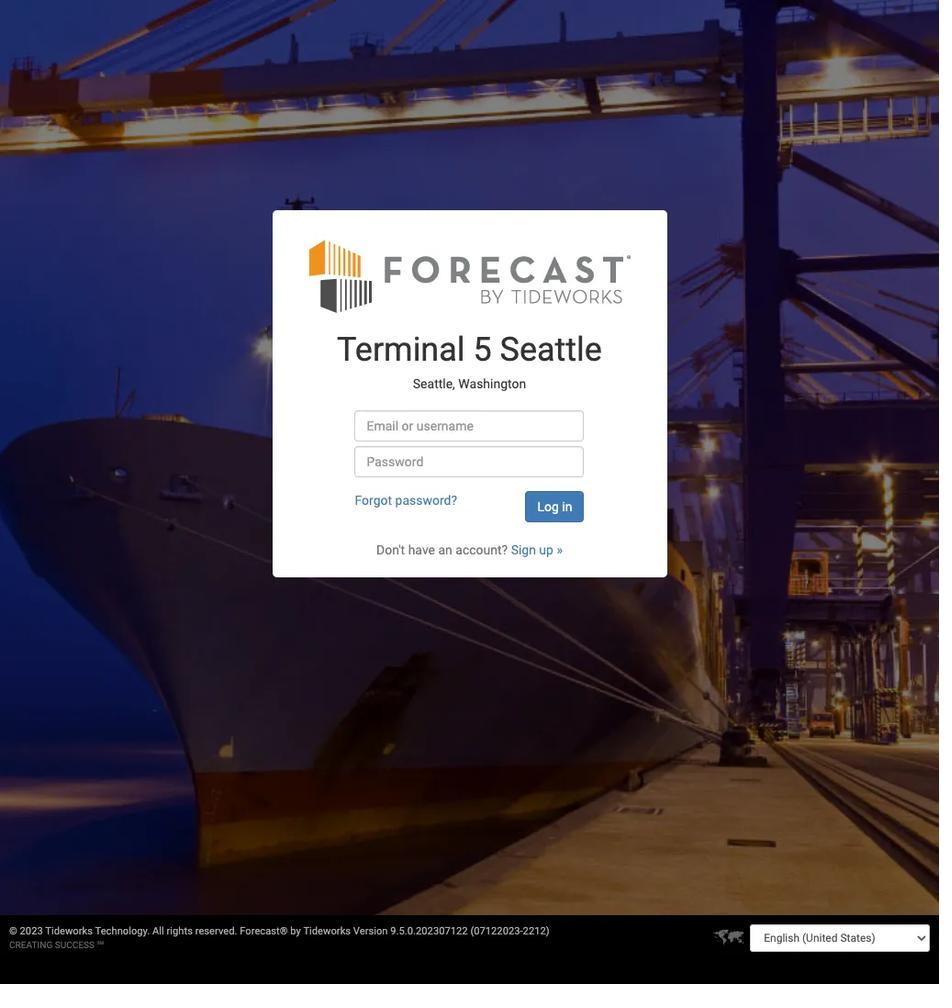 Task type: vqa. For each thing, say whether or not it's contained in the screenshot.
Creating
yes



Task type: describe. For each thing, give the bounding box(es) containing it.
© 2023 tideworks technology. all rights reserved. forecast® by tideworks version 9.5.0.202307122 (07122023-2212) creating success ℠
[[9, 926, 550, 950]]

success
[[55, 940, 95, 950]]

5
[[473, 330, 492, 369]]

2212)
[[523, 926, 550, 937]]

(07122023-
[[470, 926, 523, 937]]

forecast® by tideworks image
[[309, 238, 630, 314]]

forecast®
[[240, 926, 288, 937]]

in
[[562, 499, 572, 514]]

password?
[[395, 493, 457, 508]]

forgot
[[355, 493, 392, 508]]

up
[[539, 542, 554, 557]]

Email or username text field
[[355, 410, 584, 441]]

creating
[[9, 940, 53, 950]]

rights
[[167, 926, 193, 937]]

log
[[538, 499, 559, 514]]

an
[[438, 542, 452, 557]]

account?
[[456, 542, 508, 557]]

log in button
[[526, 491, 584, 522]]

don't have an account? sign up »
[[376, 542, 563, 557]]



Task type: locate. For each thing, give the bounding box(es) containing it.
all
[[152, 926, 164, 937]]

©
[[9, 926, 17, 937]]

2 tideworks from the left
[[303, 926, 351, 937]]

1 horizontal spatial tideworks
[[303, 926, 351, 937]]

tideworks
[[45, 926, 93, 937], [303, 926, 351, 937]]

tideworks right by
[[303, 926, 351, 937]]

terminal
[[337, 330, 465, 369]]

reserved.
[[195, 926, 237, 937]]

℠
[[97, 940, 104, 950]]

seattle,
[[413, 377, 455, 392]]

forgot password? link
[[355, 493, 457, 508]]

1 tideworks from the left
[[45, 926, 93, 937]]

washington
[[458, 377, 526, 392]]

forgot password? log in
[[355, 493, 572, 514]]

have
[[408, 542, 435, 557]]

sign up » link
[[511, 542, 563, 557]]

sign
[[511, 542, 536, 557]]

tideworks up success
[[45, 926, 93, 937]]

»
[[557, 542, 563, 557]]

Password password field
[[355, 446, 584, 477]]

0 horizontal spatial tideworks
[[45, 926, 93, 937]]

seattle
[[500, 330, 602, 369]]

9.5.0.202307122
[[391, 926, 468, 937]]

by
[[290, 926, 301, 937]]

2023
[[20, 926, 43, 937]]

terminal 5 seattle seattle, washington
[[337, 330, 602, 392]]

version
[[353, 926, 388, 937]]

don't
[[376, 542, 405, 557]]

technology.
[[95, 926, 150, 937]]



